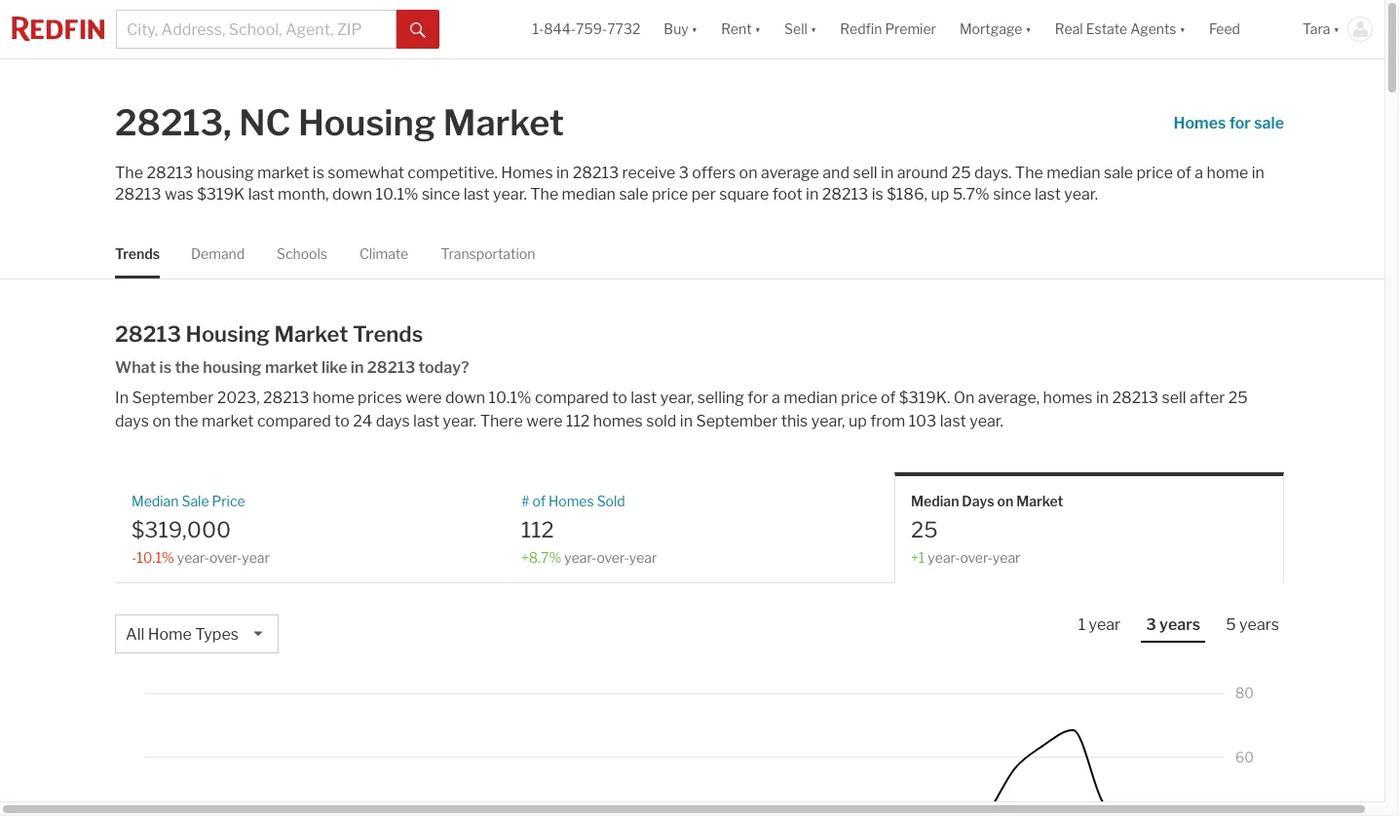 Task type: locate. For each thing, give the bounding box(es) containing it.
in
[[557, 164, 569, 182], [881, 164, 894, 182], [1252, 164, 1265, 182], [806, 185, 819, 204], [351, 359, 364, 377], [1096, 389, 1109, 408], [680, 413, 693, 431]]

last up sold
[[631, 389, 657, 408]]

3 ▾ from the left
[[811, 21, 817, 37]]

2 days from the left
[[376, 413, 410, 431]]

year, up sold
[[660, 389, 694, 408]]

▾ for mortgage ▾
[[1026, 21, 1032, 37]]

last down today?
[[413, 413, 440, 431]]

0 vertical spatial 10.1%
[[376, 185, 419, 204]]

1 years from the left
[[1160, 616, 1201, 634]]

on inside median days on market 25 +1 year-over-year
[[998, 493, 1014, 510]]

2 horizontal spatial on
[[998, 493, 1014, 510]]

homes left sold
[[593, 413, 643, 431]]

for down feed button
[[1230, 114, 1251, 133]]

6 ▾ from the left
[[1334, 21, 1340, 37]]

the right days.
[[1015, 164, 1044, 182]]

over- down sold
[[597, 549, 629, 566]]

is
[[313, 164, 324, 182], [872, 185, 884, 204], [159, 359, 172, 377]]

▾ right rent
[[755, 21, 761, 37]]

2 vertical spatial is
[[159, 359, 172, 377]]

28213 left after
[[1113, 389, 1159, 408]]

market up month,
[[257, 164, 309, 182]]

in left receive
[[557, 164, 569, 182]]

last right '$319k'
[[248, 185, 275, 204]]

on
[[954, 389, 975, 408]]

1 horizontal spatial 25
[[952, 164, 971, 182]]

0 horizontal spatial year-
[[177, 549, 209, 566]]

City, Address, School, Agent, ZIP search field
[[116, 10, 397, 49]]

0 horizontal spatial days
[[115, 413, 149, 431]]

0 vertical spatial a
[[1195, 164, 1204, 182]]

years left 5
[[1160, 616, 1201, 634]]

sell inside in september 2023, 28213 home prices were down 10.1% compared to last year, selling for a median price of $319k. on average, homes in 28213 sell after 25 days on the market compared to 24 days last year. there were 112 homes sold in september this year, up from 103 last year.
[[1162, 389, 1187, 408]]

sell inside the 28213 housing market is somewhat competitive. homes in 28213 receive 3 offers on average and sell in around 25 days. the median sale price of a home in 28213 was $319k last month, down 10.1% since last year. the median sale price per square foot in 28213 is $186, up 5.7% since last year.
[[853, 164, 878, 182]]

1 horizontal spatial price
[[841, 389, 878, 408]]

0 horizontal spatial sell
[[853, 164, 878, 182]]

1 vertical spatial market
[[274, 322, 348, 347]]

schools
[[277, 246, 327, 262]]

a
[[1195, 164, 1204, 182], [772, 389, 781, 408]]

▾
[[692, 21, 698, 37], [755, 21, 761, 37], [811, 21, 817, 37], [1026, 21, 1032, 37], [1180, 21, 1186, 37], [1334, 21, 1340, 37]]

2 median from the left
[[911, 493, 959, 510]]

1 vertical spatial to
[[335, 413, 350, 431]]

homes inside # of homes sold 112 +8.7% year-over-year
[[549, 493, 594, 510]]

year- inside median sale price $319,000 -10.1% year-over-year
[[177, 549, 209, 566]]

year- for 25
[[928, 549, 960, 566]]

market down 28213 housing market trends
[[265, 359, 318, 377]]

1 vertical spatial 3
[[1146, 616, 1157, 634]]

1 horizontal spatial for
[[1230, 114, 1251, 133]]

receive
[[622, 164, 676, 182]]

1 vertical spatial median
[[562, 185, 616, 204]]

1 horizontal spatial homes
[[1043, 389, 1093, 408]]

0 vertical spatial home
[[1207, 164, 1249, 182]]

market inside in september 2023, 28213 home prices were down 10.1% compared to last year, selling for a median price of $319k. on average, homes in 28213 sell after 25 days on the market compared to 24 days last year. there were 112 homes sold in september this year, up from 103 last year.
[[202, 413, 254, 431]]

0 horizontal spatial over-
[[209, 549, 242, 566]]

days down prices
[[376, 413, 410, 431]]

year- for 112
[[565, 549, 597, 566]]

on right days
[[998, 493, 1014, 510]]

0 vertical spatial price
[[1137, 164, 1173, 182]]

in
[[115, 389, 129, 408]]

rent ▾ button
[[721, 0, 761, 58]]

1 horizontal spatial days
[[376, 413, 410, 431]]

around
[[897, 164, 948, 182]]

$319k
[[197, 185, 245, 204]]

in right sold
[[680, 413, 693, 431]]

3 over- from the left
[[960, 549, 993, 566]]

median left days
[[911, 493, 959, 510]]

759-
[[576, 21, 607, 37]]

▾ right the tara
[[1334, 21, 1340, 37]]

2 horizontal spatial over-
[[960, 549, 993, 566]]

1 median from the left
[[132, 493, 179, 510]]

per
[[692, 185, 716, 204]]

homes inside the 28213 housing market is somewhat competitive. homes in 28213 receive 3 offers on average and sell in around 25 days. the median sale price of a home in 28213 was $319k last month, down 10.1% since last year. the median sale price per square foot in 28213 is $186, up 5.7% since last year.
[[501, 164, 553, 182]]

in right foot
[[806, 185, 819, 204]]

3
[[679, 164, 689, 182], [1146, 616, 1157, 634]]

up left from
[[849, 413, 867, 431]]

year- right +8.7%
[[565, 549, 597, 566]]

of inside the 28213 housing market is somewhat competitive. homes in 28213 receive 3 offers on average and sell in around 25 days. the median sale price of a home in 28213 was $319k last month, down 10.1% since last year. the median sale price per square foot in 28213 is $186, up 5.7% since last year.
[[1177, 164, 1192, 182]]

1-844-759-7732
[[533, 21, 641, 37]]

1 vertical spatial september
[[696, 413, 778, 431]]

2 horizontal spatial the
[[1015, 164, 1044, 182]]

1 horizontal spatial sell
[[1162, 389, 1187, 408]]

0 vertical spatial market
[[257, 164, 309, 182]]

0 horizontal spatial down
[[332, 185, 372, 204]]

year- right +1
[[928, 549, 960, 566]]

3 years
[[1146, 616, 1201, 634]]

since down days.
[[993, 185, 1032, 204]]

112 inside # of homes sold 112 +8.7% year-over-year
[[521, 517, 554, 542]]

median inside median days on market 25 +1 year-over-year
[[911, 493, 959, 510]]

4 ▾ from the left
[[1026, 21, 1032, 37]]

0 vertical spatial of
[[1177, 164, 1192, 182]]

years
[[1160, 616, 1201, 634], [1240, 616, 1280, 634]]

10.1% up there
[[489, 389, 532, 408]]

1 horizontal spatial 112
[[566, 413, 590, 431]]

2 horizontal spatial 10.1%
[[489, 389, 532, 408]]

0 vertical spatial trends
[[115, 246, 160, 262]]

average
[[761, 164, 820, 182]]

25 up +1
[[911, 517, 938, 542]]

in right like
[[351, 359, 364, 377]]

market right days
[[1017, 493, 1064, 510]]

after
[[1190, 389, 1225, 408]]

since
[[422, 185, 460, 204], [993, 185, 1032, 204]]

5 ▾ from the left
[[1180, 21, 1186, 37]]

housing
[[298, 101, 436, 144], [186, 322, 270, 347]]

the down 28213,
[[115, 164, 143, 182]]

median for $319,000
[[132, 493, 179, 510]]

on inside the 28213 housing market is somewhat competitive. homes in 28213 receive 3 offers on average and sell in around 25 days. the median sale price of a home in 28213 was $319k last month, down 10.1% since last year. the median sale price per square foot in 28213 is $186, up 5.7% since last year.
[[739, 164, 758, 182]]

0 horizontal spatial compared
[[257, 413, 331, 431]]

submit search image
[[411, 22, 426, 38]]

2 year- from the left
[[565, 549, 597, 566]]

10.1% down $319,000
[[137, 549, 174, 566]]

years inside 3 years button
[[1160, 616, 1201, 634]]

demand link
[[191, 229, 245, 279]]

1 days from the left
[[115, 413, 149, 431]]

year, right 'this'
[[812, 413, 845, 431]]

homes down feed
[[1174, 114, 1226, 133]]

the inside in september 2023, 28213 home prices were down 10.1% compared to last year, selling for a median price of $319k. on average, homes in 28213 sell after 25 days on the market compared to 24 days last year. there were 112 homes sold in september this year, up from 103 last year.
[[174, 413, 199, 431]]

year inside # of homes sold 112 +8.7% year-over-year
[[629, 549, 657, 566]]

foot
[[773, 185, 803, 204]]

1 vertical spatial is
[[872, 185, 884, 204]]

112 up +8.7%
[[521, 517, 554, 542]]

homes right competitive. at the top
[[501, 164, 553, 182]]

year inside median days on market 25 +1 year-over-year
[[993, 549, 1021, 566]]

▾ right sell on the right of page
[[811, 21, 817, 37]]

market
[[257, 164, 309, 182], [265, 359, 318, 377], [202, 413, 254, 431]]

0 horizontal spatial 10.1%
[[137, 549, 174, 566]]

market for 28213, nc housing market
[[443, 101, 564, 144]]

is up month,
[[313, 164, 324, 182]]

1 vertical spatial 25
[[1229, 389, 1248, 408]]

2 ▾ from the left
[[755, 21, 761, 37]]

2 vertical spatial market
[[1017, 493, 1064, 510]]

median inside in september 2023, 28213 home prices were down 10.1% compared to last year, selling for a median price of $319k. on average, homes in 28213 sell after 25 days on the market compared to 24 days last year. there were 112 homes sold in september this year, up from 103 last year.
[[784, 389, 838, 408]]

2 vertical spatial of
[[533, 493, 546, 510]]

on down 'what'
[[152, 413, 171, 431]]

1 year button
[[1074, 615, 1126, 641]]

2 horizontal spatial sale
[[1255, 114, 1285, 133]]

of up from
[[881, 389, 896, 408]]

0 horizontal spatial trends
[[115, 246, 160, 262]]

year- for $319,000
[[177, 549, 209, 566]]

redfin premier
[[840, 21, 937, 37]]

1 vertical spatial trends
[[353, 322, 423, 347]]

over- inside median days on market 25 +1 year-over-year
[[960, 549, 993, 566]]

real estate agents ▾
[[1055, 21, 1186, 37]]

3 year- from the left
[[928, 549, 960, 566]]

1 horizontal spatial year,
[[812, 413, 845, 431]]

of right #
[[533, 493, 546, 510]]

112
[[566, 413, 590, 431], [521, 517, 554, 542]]

a right the selling
[[772, 389, 781, 408]]

were
[[406, 389, 442, 408], [527, 413, 563, 431]]

of down the homes for sale link
[[1177, 164, 1192, 182]]

down down today?
[[445, 389, 486, 408]]

homes right average,
[[1043, 389, 1093, 408]]

1 horizontal spatial 3
[[1146, 616, 1157, 634]]

home down like
[[313, 389, 354, 408]]

1 year- from the left
[[177, 549, 209, 566]]

climate link
[[360, 229, 409, 279]]

1 horizontal spatial on
[[739, 164, 758, 182]]

on inside in september 2023, 28213 home prices were down 10.1% compared to last year, selling for a median price of $319k. on average, homes in 28213 sell after 25 days on the market compared to 24 days last year. there were 112 homes sold in september this year, up from 103 last year.
[[152, 413, 171, 431]]

up down around
[[931, 185, 949, 204]]

▾ inside dropdown button
[[1180, 21, 1186, 37]]

down down somewhat at the top left of the page
[[332, 185, 372, 204]]

1 horizontal spatial year-
[[565, 549, 597, 566]]

today?
[[419, 359, 469, 377]]

1 horizontal spatial median
[[784, 389, 838, 408]]

10.1% inside median sale price $319,000 -10.1% year-over-year
[[137, 549, 174, 566]]

▾ right agents
[[1180, 21, 1186, 37]]

sell right and
[[853, 164, 878, 182]]

market inside median days on market 25 +1 year-over-year
[[1017, 493, 1064, 510]]

median for 25
[[911, 493, 959, 510]]

0 vertical spatial up
[[931, 185, 949, 204]]

1 ▾ from the left
[[692, 21, 698, 37]]

market up what is the housing market like in 28213 today?
[[274, 322, 348, 347]]

sell left after
[[1162, 389, 1187, 408]]

september down the selling
[[696, 413, 778, 431]]

2 over- from the left
[[597, 549, 629, 566]]

0 horizontal spatial 3
[[679, 164, 689, 182]]

median days on market 25 +1 year-over-year
[[911, 493, 1064, 566]]

1 vertical spatial were
[[527, 413, 563, 431]]

2 years from the left
[[1240, 616, 1280, 634]]

sale
[[1255, 114, 1285, 133], [1104, 164, 1134, 182], [619, 185, 649, 204]]

2 vertical spatial 10.1%
[[137, 549, 174, 566]]

year.
[[493, 185, 527, 204], [1065, 185, 1098, 204], [443, 413, 477, 431], [970, 413, 1004, 431]]

0 vertical spatial median
[[1047, 164, 1101, 182]]

housing up '$319k'
[[196, 164, 254, 182]]

0 horizontal spatial year,
[[660, 389, 694, 408]]

year- inside median days on market 25 +1 year-over-year
[[928, 549, 960, 566]]

#
[[521, 493, 530, 510]]

25 up 5.7%
[[952, 164, 971, 182]]

years inside 5 years button
[[1240, 616, 1280, 634]]

home down the homes for sale link
[[1207, 164, 1249, 182]]

1 vertical spatial 10.1%
[[489, 389, 532, 408]]

sell
[[853, 164, 878, 182], [1162, 389, 1187, 408]]

last right 5.7%
[[1035, 185, 1061, 204]]

redfin
[[840, 21, 882, 37]]

1 vertical spatial price
[[652, 185, 688, 204]]

28213 up prices
[[367, 359, 415, 377]]

years right 5
[[1240, 616, 1280, 634]]

homes
[[1043, 389, 1093, 408], [593, 413, 643, 431]]

competitive.
[[408, 164, 498, 182]]

years for 5 years
[[1240, 616, 1280, 634]]

housing up 2023,
[[186, 322, 270, 347]]

0 vertical spatial september
[[132, 389, 214, 408]]

1 horizontal spatial home
[[1207, 164, 1249, 182]]

0 vertical spatial compared
[[535, 389, 609, 408]]

year for $319,000
[[242, 549, 270, 566]]

last down competitive. at the top
[[464, 185, 490, 204]]

2 horizontal spatial of
[[1177, 164, 1192, 182]]

were down today?
[[406, 389, 442, 408]]

1 horizontal spatial market
[[443, 101, 564, 144]]

price
[[212, 493, 245, 510]]

redfin premier button
[[829, 0, 948, 58]]

25
[[952, 164, 971, 182], [1229, 389, 1248, 408], [911, 517, 938, 542]]

for right the selling
[[748, 389, 769, 408]]

2 since from the left
[[993, 185, 1032, 204]]

feed
[[1210, 21, 1241, 37]]

10.1% inside in september 2023, 28213 home prices were down 10.1% compared to last year, selling for a median price of $319k. on average, homes in 28213 sell after 25 days on the market compared to 24 days last year. there were 112 homes sold in september this year, up from 103 last year.
[[489, 389, 532, 408]]

3 right 1 year
[[1146, 616, 1157, 634]]

year- down $319,000
[[177, 549, 209, 566]]

103
[[909, 413, 937, 431]]

a inside the 28213 housing market is somewhat competitive. homes in 28213 receive 3 offers on average and sell in around 25 days. the median sale price of a home in 28213 was $319k last month, down 10.1% since last year. the median sale price per square foot in 28213 is $186, up 5.7% since last year.
[[1195, 164, 1204, 182]]

on up square
[[739, 164, 758, 182]]

1 horizontal spatial the
[[530, 185, 559, 204]]

to
[[612, 389, 627, 408], [335, 413, 350, 431]]

0 horizontal spatial homes
[[593, 413, 643, 431]]

year for sold
[[629, 549, 657, 566]]

tara
[[1303, 21, 1331, 37]]

buy ▾ button
[[652, 0, 710, 58]]

trends up prices
[[353, 322, 423, 347]]

3 left "offers"
[[679, 164, 689, 182]]

median
[[132, 493, 179, 510], [911, 493, 959, 510]]

▾ for sell ▾
[[811, 21, 817, 37]]

0 horizontal spatial a
[[772, 389, 781, 408]]

0 horizontal spatial of
[[533, 493, 546, 510]]

somewhat
[[328, 164, 404, 182]]

mortgage ▾ button
[[948, 0, 1044, 58]]

trends left demand
[[115, 246, 160, 262]]

▾ for buy ▾
[[692, 21, 698, 37]]

over- inside median sale price $319,000 -10.1% year-over-year
[[209, 549, 242, 566]]

median
[[1047, 164, 1101, 182], [562, 185, 616, 204], [784, 389, 838, 408]]

home
[[1207, 164, 1249, 182], [313, 389, 354, 408]]

1 vertical spatial down
[[445, 389, 486, 408]]

estate
[[1086, 21, 1128, 37]]

1
[[1079, 616, 1086, 634]]

2 vertical spatial price
[[841, 389, 878, 408]]

1 horizontal spatial 10.1%
[[376, 185, 419, 204]]

10.1% inside the 28213 housing market is somewhat competitive. homes in 28213 receive 3 offers on average and sell in around 25 days. the median sale price of a home in 28213 was $319k last month, down 10.1% since last year. the median sale price per square foot in 28213 is $186, up 5.7% since last year.
[[376, 185, 419, 204]]

10.1% down somewhat at the top left of the page
[[376, 185, 419, 204]]

2 horizontal spatial median
[[1047, 164, 1101, 182]]

year-
[[177, 549, 209, 566], [565, 549, 597, 566], [928, 549, 960, 566]]

▾ right 'buy'
[[692, 21, 698, 37]]

transportation
[[441, 246, 535, 262]]

0 horizontal spatial years
[[1160, 616, 1201, 634]]

1 vertical spatial market
[[265, 359, 318, 377]]

over- down days
[[960, 549, 993, 566]]

0 horizontal spatial up
[[849, 413, 867, 431]]

0 vertical spatial sell
[[853, 164, 878, 182]]

3 inside the 28213 housing market is somewhat competitive. homes in 28213 receive 3 offers on average and sell in around 25 days. the median sale price of a home in 28213 was $319k last month, down 10.1% since last year. the median sale price per square foot in 28213 is $186, up 5.7% since last year.
[[679, 164, 689, 182]]

all
[[126, 626, 145, 644]]

were right there
[[527, 413, 563, 431]]

market up competitive. at the top
[[443, 101, 564, 144]]

median up $319,000
[[132, 493, 179, 510]]

0 horizontal spatial median
[[132, 493, 179, 510]]

housing up somewhat at the top left of the page
[[298, 101, 436, 144]]

0 vertical spatial housing
[[298, 101, 436, 144]]

the up sale
[[174, 413, 199, 431]]

a down the homes for sale link
[[1195, 164, 1204, 182]]

0 horizontal spatial price
[[652, 185, 688, 204]]

september down 'what'
[[132, 389, 214, 408]]

is right 'what'
[[159, 359, 172, 377]]

1 horizontal spatial since
[[993, 185, 1032, 204]]

25 inside in september 2023, 28213 home prices were down 10.1% compared to last year, selling for a median price of $319k. on average, homes in 28213 sell after 25 days on the market compared to 24 days last year. there were 112 homes sold in september this year, up from 103 last year.
[[1229, 389, 1248, 408]]

844-
[[544, 21, 576, 37]]

what
[[115, 359, 156, 377]]

compared
[[535, 389, 609, 408], [257, 413, 331, 431]]

25 right after
[[1229, 389, 1248, 408]]

0 vertical spatial 25
[[952, 164, 971, 182]]

homes left sold
[[549, 493, 594, 510]]

0 horizontal spatial on
[[152, 413, 171, 431]]

28213
[[147, 164, 193, 182], [573, 164, 619, 182], [115, 185, 161, 204], [822, 185, 869, 204], [115, 322, 181, 347], [367, 359, 415, 377], [263, 389, 309, 408], [1113, 389, 1159, 408]]

since down competitive. at the top
[[422, 185, 460, 204]]

1 vertical spatial on
[[152, 413, 171, 431]]

sell ▾
[[785, 21, 817, 37]]

112 right there
[[566, 413, 590, 431]]

0 vertical spatial on
[[739, 164, 758, 182]]

1 vertical spatial homes
[[593, 413, 643, 431]]

of inside # of homes sold 112 +8.7% year-over-year
[[533, 493, 546, 510]]

1 horizontal spatial years
[[1240, 616, 1280, 634]]

the right 'what'
[[175, 359, 200, 377]]

1 horizontal spatial housing
[[298, 101, 436, 144]]

0 vertical spatial homes
[[1174, 114, 1226, 133]]

1 over- from the left
[[209, 549, 242, 566]]

market down 2023,
[[202, 413, 254, 431]]

5
[[1226, 616, 1236, 634]]

0 horizontal spatial market
[[274, 322, 348, 347]]

0 vertical spatial homes
[[1043, 389, 1093, 408]]

year- inside # of homes sold 112 +8.7% year-over-year
[[565, 549, 597, 566]]

housing up 2023,
[[203, 359, 262, 377]]

0 vertical spatial were
[[406, 389, 442, 408]]

0 vertical spatial for
[[1230, 114, 1251, 133]]

1 vertical spatial 112
[[521, 517, 554, 542]]

down inside in september 2023, 28213 home prices were down 10.1% compared to last year, selling for a median price of $319k. on average, homes in 28213 sell after 25 days on the market compared to 24 days last year. there were 112 homes sold in september this year, up from 103 last year.
[[445, 389, 486, 408]]

over- inside # of homes sold 112 +8.7% year-over-year
[[597, 549, 629, 566]]

$186,
[[887, 185, 928, 204]]

2 vertical spatial homes
[[549, 493, 594, 510]]

days down in
[[115, 413, 149, 431]]

median inside median sale price $319,000 -10.1% year-over-year
[[132, 493, 179, 510]]

2 vertical spatial market
[[202, 413, 254, 431]]

year inside median sale price $319,000 -10.1% year-over-year
[[242, 549, 270, 566]]

$319k.
[[899, 389, 951, 408]]

1 vertical spatial sale
[[1104, 164, 1134, 182]]

1 vertical spatial homes
[[501, 164, 553, 182]]

▾ right mortgage
[[1026, 21, 1032, 37]]

the up transportation
[[530, 185, 559, 204]]

is left $186,
[[872, 185, 884, 204]]

0 horizontal spatial were
[[406, 389, 442, 408]]

over- down $319,000
[[209, 549, 242, 566]]

1-844-759-7732 link
[[533, 21, 641, 37]]

over-
[[209, 549, 242, 566], [597, 549, 629, 566], [960, 549, 993, 566]]

premier
[[885, 21, 937, 37]]



Task type: describe. For each thing, give the bounding box(es) containing it.
median sale price $319,000 -10.1% year-over-year
[[132, 493, 270, 566]]

what is the housing market like in 28213 today?
[[115, 359, 469, 377]]

was
[[165, 185, 194, 204]]

days
[[962, 493, 995, 510]]

for inside in september 2023, 28213 home prices were down 10.1% compared to last year, selling for a median price of $319k. on average, homes in 28213 sell after 25 days on the market compared to 24 days last year. there were 112 homes sold in september this year, up from 103 last year.
[[748, 389, 769, 408]]

1 since from the left
[[422, 185, 460, 204]]

1 year
[[1079, 616, 1121, 634]]

a inside in september 2023, 28213 home prices were down 10.1% compared to last year, selling for a median price of $319k. on average, homes in 28213 sell after 25 days on the market compared to 24 days last year. there were 112 homes sold in september this year, up from 103 last year.
[[772, 389, 781, 408]]

3 inside button
[[1146, 616, 1157, 634]]

home inside in september 2023, 28213 home prices were down 10.1% compared to last year, selling for a median price of $319k. on average, homes in 28213 sell after 25 days on the market compared to 24 days last year. there were 112 homes sold in september this year, up from 103 last year.
[[313, 389, 354, 408]]

buy
[[664, 21, 689, 37]]

schools link
[[277, 229, 327, 279]]

from
[[870, 413, 906, 431]]

up inside in september 2023, 28213 home prices were down 10.1% compared to last year, selling for a median price of $319k. on average, homes in 28213 sell after 25 days on the market compared to 24 days last year. there were 112 homes sold in september this year, up from 103 last year.
[[849, 413, 867, 431]]

1 horizontal spatial september
[[696, 413, 778, 431]]

sale
[[182, 493, 209, 510]]

sold
[[597, 493, 625, 510]]

5 years button
[[1221, 615, 1285, 641]]

prices
[[358, 389, 402, 408]]

24
[[353, 413, 373, 431]]

real estate agents ▾ link
[[1055, 0, 1186, 58]]

0 vertical spatial is
[[313, 164, 324, 182]]

7732
[[607, 21, 641, 37]]

3 years button
[[1142, 615, 1206, 643]]

1-
[[533, 21, 544, 37]]

nc
[[239, 101, 291, 144]]

offers
[[692, 164, 736, 182]]

0 vertical spatial year,
[[660, 389, 694, 408]]

all home types
[[126, 626, 239, 644]]

homes for sale link
[[1174, 93, 1285, 155]]

1 vertical spatial housing
[[203, 359, 262, 377]]

112 inside in september 2023, 28213 home prices were down 10.1% compared to last year, selling for a median price of $319k. on average, homes in 28213 sell after 25 days on the market compared to 24 days last year. there were 112 homes sold in september this year, up from 103 last year.
[[566, 413, 590, 431]]

down inside the 28213 housing market is somewhat competitive. homes in 28213 receive 3 offers on average and sell in around 25 days. the median sale price of a home in 28213 was $319k last month, down 10.1% since last year. the median sale price per square foot in 28213 is $186, up 5.7% since last year.
[[332, 185, 372, 204]]

28213 down and
[[822, 185, 869, 204]]

1 vertical spatial year,
[[812, 413, 845, 431]]

2 horizontal spatial price
[[1137, 164, 1173, 182]]

over- for 25
[[960, 549, 993, 566]]

sold
[[646, 413, 677, 431]]

1 horizontal spatial were
[[527, 413, 563, 431]]

28213 left receive
[[573, 164, 619, 182]]

of inside in september 2023, 28213 home prices were down 10.1% compared to last year, selling for a median price of $319k. on average, homes in 28213 sell after 25 days on the market compared to 24 days last year. there were 112 homes sold in september this year, up from 103 last year.
[[881, 389, 896, 408]]

0 horizontal spatial september
[[132, 389, 214, 408]]

up inside the 28213 housing market is somewhat competitive. homes in 28213 receive 3 offers on average and sell in around 25 days. the median sale price of a home in 28213 was $319k last month, down 10.1% since last year. the median sale price per square foot in 28213 is $186, up 5.7% since last year.
[[931, 185, 949, 204]]

2 horizontal spatial is
[[872, 185, 884, 204]]

buy ▾ button
[[664, 0, 698, 58]]

in down the homes for sale link
[[1252, 164, 1265, 182]]

year for market
[[993, 549, 1021, 566]]

last down on
[[940, 413, 967, 431]]

0 horizontal spatial housing
[[186, 322, 270, 347]]

market inside the 28213 housing market is somewhat competitive. homes in 28213 receive 3 offers on average and sell in around 25 days. the median sale price of a home in 28213 was $319k last month, down 10.1% since last year. the median sale price per square foot in 28213 is $186, up 5.7% since last year.
[[257, 164, 309, 182]]

sell
[[785, 21, 808, 37]]

homes for sale
[[1174, 114, 1285, 133]]

28213 down what is the housing market like in 28213 today?
[[263, 389, 309, 408]]

square
[[719, 185, 769, 204]]

real
[[1055, 21, 1083, 37]]

days.
[[975, 164, 1012, 182]]

28213 left was
[[115, 185, 161, 204]]

in right average,
[[1096, 389, 1109, 408]]

types
[[195, 626, 239, 644]]

buy ▾
[[664, 21, 698, 37]]

sell ▾ button
[[785, 0, 817, 58]]

1 vertical spatial compared
[[257, 413, 331, 431]]

month,
[[278, 185, 329, 204]]

over- for 112
[[597, 549, 629, 566]]

5 years
[[1226, 616, 1280, 634]]

+1
[[911, 549, 925, 566]]

like
[[322, 359, 347, 377]]

year inside button
[[1089, 616, 1121, 634]]

real estate agents ▾ button
[[1044, 0, 1198, 58]]

agents
[[1131, 21, 1177, 37]]

# of homes sold 112 +8.7% year-over-year
[[521, 493, 657, 566]]

years for 3 years
[[1160, 616, 1201, 634]]

demand
[[191, 246, 245, 262]]

home inside the 28213 housing market is somewhat competitive. homes in 28213 receive 3 offers on average and sell in around 25 days. the median sale price of a home in 28213 was $319k last month, down 10.1% since last year. the median sale price per square foot in 28213 is $186, up 5.7% since last year.
[[1207, 164, 1249, 182]]

+8.7%
[[521, 549, 562, 566]]

price inside in september 2023, 28213 home prices were down 10.1% compared to last year, selling for a median price of $319k. on average, homes in 28213 sell after 25 days on the market compared to 24 days last year. there were 112 homes sold in september this year, up from 103 last year.
[[841, 389, 878, 408]]

1 horizontal spatial trends
[[353, 322, 423, 347]]

and
[[823, 164, 850, 182]]

rent ▾ button
[[710, 0, 773, 58]]

in up $186,
[[881, 164, 894, 182]]

over- for $319,000
[[209, 549, 242, 566]]

5.7%
[[953, 185, 990, 204]]

market for median days on market 25 +1 year-over-year
[[1017, 493, 1064, 510]]

1 horizontal spatial sale
[[1104, 164, 1134, 182]]

2023,
[[217, 389, 260, 408]]

▾ for rent ▾
[[755, 21, 761, 37]]

0 vertical spatial the
[[175, 359, 200, 377]]

28213 housing market trends
[[115, 322, 423, 347]]

mortgage ▾
[[960, 21, 1032, 37]]

0 vertical spatial to
[[612, 389, 627, 408]]

28213,
[[115, 101, 232, 144]]

mortgage ▾ button
[[960, 0, 1032, 58]]

housing inside the 28213 housing market is somewhat competitive. homes in 28213 receive 3 offers on average and sell in around 25 days. the median sale price of a home in 28213 was $319k last month, down 10.1% since last year. the median sale price per square foot in 28213 is $186, up 5.7% since last year.
[[196, 164, 254, 182]]

28213 up 'what'
[[115, 322, 181, 347]]

the 28213 housing market is somewhat competitive. homes in 28213 receive 3 offers on average and sell in around 25 days. the median sale price of a home in 28213 was $319k last month, down 10.1% since last year. the median sale price per square foot in 28213 is $186, up 5.7% since last year.
[[115, 164, 1265, 204]]

$319,000
[[132, 517, 231, 542]]

in september 2023, 28213 home prices were down 10.1% compared to last year, selling for a median price of $319k. on average, homes in 28213 sell after 25 days on the market compared to 24 days last year. there were 112 homes sold in september this year, up from 103 last year.
[[115, 389, 1248, 431]]

25 inside median days on market 25 +1 year-over-year
[[911, 517, 938, 542]]

▾ for tara ▾
[[1334, 21, 1340, 37]]

0 horizontal spatial the
[[115, 164, 143, 182]]

for inside the homes for sale link
[[1230, 114, 1251, 133]]

rent ▾
[[721, 21, 761, 37]]

sell ▾ button
[[773, 0, 829, 58]]

average,
[[978, 389, 1040, 408]]

feed button
[[1198, 0, 1291, 58]]

there
[[480, 413, 523, 431]]

28213, nc housing market
[[115, 101, 564, 144]]

28213 up was
[[147, 164, 193, 182]]

tara ▾
[[1303, 21, 1340, 37]]

0 horizontal spatial to
[[335, 413, 350, 431]]

25 inside the 28213 housing market is somewhat competitive. homes in 28213 receive 3 offers on average and sell in around 25 days. the median sale price of a home in 28213 was $319k last month, down 10.1% since last year. the median sale price per square foot in 28213 is $186, up 5.7% since last year.
[[952, 164, 971, 182]]

2 vertical spatial sale
[[619, 185, 649, 204]]

trends link
[[115, 229, 160, 279]]

selling
[[698, 389, 744, 408]]

rent
[[721, 21, 752, 37]]



Task type: vqa. For each thing, say whether or not it's contained in the screenshot.
the Real
yes



